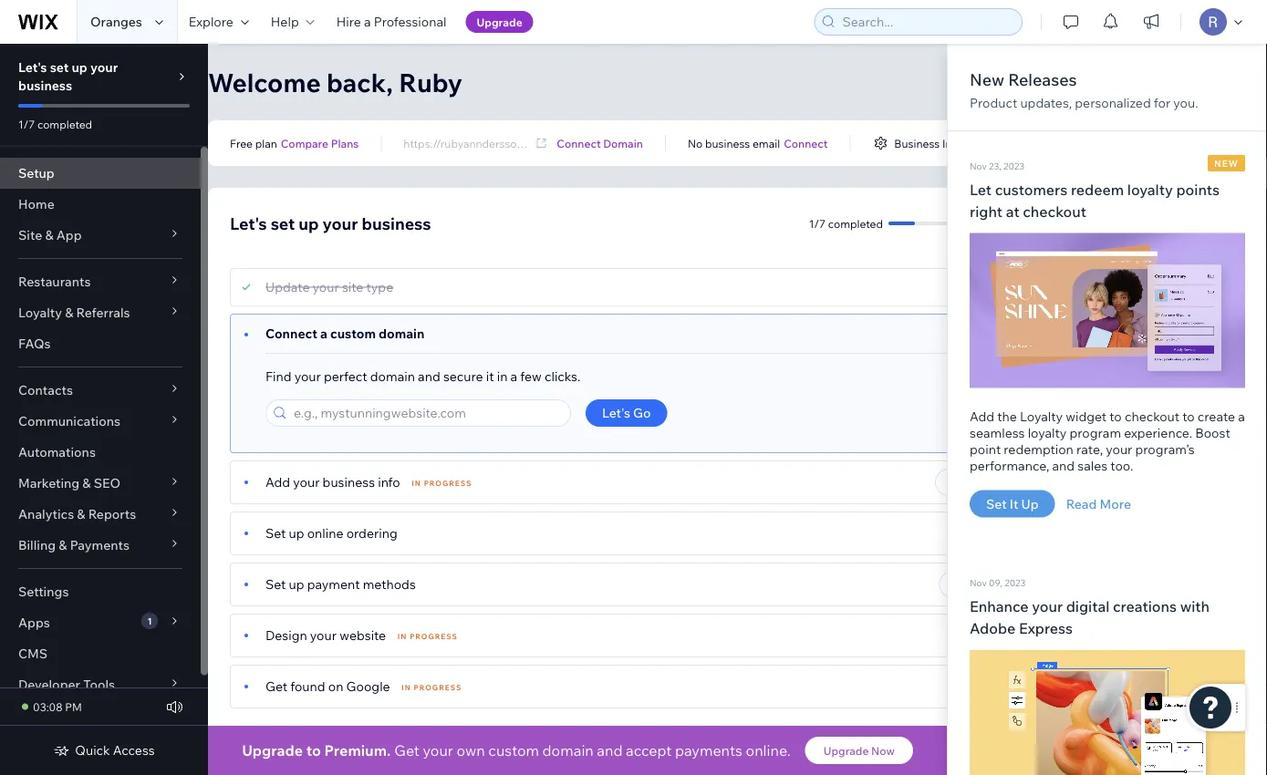 Task type: vqa. For each thing, say whether or not it's contained in the screenshot.
THE YOU MAY ALSO LIKE
no



Task type: describe. For each thing, give the bounding box(es) containing it.
connect a custom domain
[[266, 326, 425, 342]]

business info
[[895, 136, 962, 150]]

find
[[266, 369, 292, 385]]

upgrade now
[[824, 744, 895, 758]]

help
[[271, 14, 299, 30]]

automations
[[18, 444, 96, 460]]

developer
[[18, 677, 80, 693]]

a down the update your site type
[[320, 326, 328, 342]]

2023 for nov 23, 2023
[[1004, 160, 1025, 172]]

let's inside button
[[602, 405, 630, 421]]

welcome back, ruby
[[208, 66, 463, 98]]

compare plans link
[[281, 135, 359, 151]]

cms link
[[0, 639, 201, 670]]

your inside nov 09, 2023 enhance your digital creations with adobe express
[[1032, 598, 1063, 616]]

restaurants button
[[0, 266, 201, 297]]

billing & payments button
[[0, 530, 201, 561]]

domain for perfect
[[370, 369, 415, 385]]

your right design
[[310, 628, 337, 644]]

in for add your business info
[[412, 479, 421, 488]]

quick access
[[75, 743, 155, 759]]

email
[[753, 136, 780, 150]]

loyalty & referrals button
[[0, 297, 201, 329]]

accept
[[626, 742, 672, 760]]

premium.
[[324, 742, 391, 760]]

contacts button
[[0, 375, 201, 406]]

for
[[1154, 95, 1171, 111]]

free plan compare plans
[[230, 136, 359, 150]]

add the loyalty widget to checkout to create a seamless loyalty program experience. boost point redemption rate, your program's performance, and sales too.
[[970, 408, 1245, 474]]

business left "info"
[[323, 475, 375, 490]]

in for design your website
[[398, 632, 407, 642]]

experience.
[[1124, 425, 1193, 441]]

let customers redeem loyalty points right at checkout
[[970, 180, 1220, 220]]

perfect
[[324, 369, 367, 385]]

0 vertical spatial and
[[418, 369, 441, 385]]

plans
[[331, 136, 359, 150]]

your left own on the left of the page
[[423, 742, 453, 760]]

redeem
[[1071, 180, 1124, 198]]

found
[[290, 679, 325, 695]]

analytics
[[18, 506, 74, 522]]

help button
[[260, 0, 325, 44]]

apps
[[18, 615, 50, 631]]

design
[[266, 628, 307, 644]]

widget
[[1066, 408, 1107, 424]]

your inside the add the loyalty widget to checkout to create a seamless loyalty program experience. boost point redemption rate, your program's performance, and sales too.
[[1106, 441, 1133, 457]]

upgrade now button
[[806, 737, 913, 765]]

new
[[1215, 157, 1239, 169]]

digital
[[1066, 598, 1110, 616]]

payments
[[70, 537, 130, 553]]

boost
[[1196, 425, 1231, 441]]

and inside the add the loyalty widget to checkout to create a seamless loyalty program experience. boost point redemption rate, your program's performance, and sales too.
[[1053, 458, 1075, 474]]

now
[[872, 744, 895, 758]]

1
[[147, 616, 152, 627]]

developer tools
[[18, 677, 115, 693]]

loyalty inside popup button
[[18, 305, 62, 321]]

upgrade button
[[466, 11, 534, 33]]

tools
[[83, 677, 115, 693]]

set for set it up
[[986, 496, 1007, 512]]

restaurants
[[18, 274, 91, 290]]

read more link
[[1066, 496, 1132, 512]]

redemption
[[1004, 441, 1074, 457]]

few
[[520, 369, 542, 385]]

connect domain link
[[557, 135, 643, 151]]

let's set up your business inside 'sidebar' element
[[18, 59, 118, 94]]

welcome
[[208, 66, 321, 98]]

connect link
[[784, 135, 828, 151]]

creations
[[1113, 598, 1177, 616]]

set inside let's set up your business
[[50, 59, 69, 75]]

1/7 inside 'sidebar' element
[[18, 117, 35, 131]]

a right hire
[[364, 14, 371, 30]]

03:08 pm
[[33, 700, 82, 714]]

domain for custom
[[379, 326, 425, 342]]

referrals
[[76, 305, 130, 321]]

ruby
[[399, 66, 463, 98]]

update your site type
[[266, 279, 393, 295]]

the
[[998, 408, 1017, 424]]

quick access button
[[53, 743, 155, 759]]

connect domain
[[557, 136, 643, 150]]

design your website
[[266, 628, 386, 644]]

& for site
[[45, 227, 53, 243]]

type
[[366, 279, 393, 295]]

own
[[457, 742, 485, 760]]

loyalty inside the add the loyalty widget to checkout to create a seamless loyalty program experience. boost point redemption rate, your program's performance, and sales too.
[[1020, 408, 1063, 424]]

loyalty & referrals
[[18, 305, 130, 321]]

communications button
[[0, 406, 201, 437]]

0 horizontal spatial to
[[306, 742, 321, 760]]

home link
[[0, 189, 201, 220]]

add for add your business info
[[266, 475, 290, 490]]

business info button
[[873, 135, 962, 151]]

on
[[328, 679, 343, 695]]

setup
[[18, 165, 55, 181]]

analytics & reports button
[[0, 499, 201, 530]]

update
[[266, 279, 310, 295]]

updates,
[[1021, 95, 1072, 111]]

Search... field
[[837, 9, 1017, 35]]

app
[[56, 227, 82, 243]]

set it up
[[986, 496, 1039, 512]]

in progress for google
[[402, 683, 462, 693]]

business
[[895, 136, 940, 150]]

progress for info
[[424, 479, 472, 488]]

compare
[[281, 136, 329, 150]]

nov 09, 2023 enhance your digital creations with adobe express
[[970, 578, 1210, 638]]

https://rubyanndersson.wixsite.com/oranges link
[[404, 135, 630, 154]]

support
[[744, 754, 793, 770]]

your up the update your site type
[[323, 213, 358, 234]]

1/7 completed inside 'sidebar' element
[[18, 117, 92, 131]]

1 horizontal spatial completed
[[828, 217, 883, 230]]

1 horizontal spatial let's set up your business
[[230, 213, 431, 234]]



Task type: locate. For each thing, give the bounding box(es) containing it.
0 vertical spatial checkout
[[1023, 202, 1087, 220]]

upgrade for upgrade now
[[824, 744, 869, 758]]

completed inside 'sidebar' element
[[37, 117, 92, 131]]

03:08
[[33, 700, 63, 714]]

nov inside nov 09, 2023 enhance your digital creations with adobe express
[[970, 578, 987, 589]]

checkout down customers
[[1023, 202, 1087, 220]]

your down oranges
[[90, 59, 118, 75]]

2023 right 23,
[[1004, 160, 1025, 172]]

0 vertical spatial 1/7
[[18, 117, 35, 131]]

loyalty inside let customers redeem loyalty points right at checkout
[[1128, 180, 1173, 198]]

online
[[307, 526, 344, 542]]

marketing & seo
[[18, 475, 121, 491]]

progress down methods
[[410, 632, 458, 642]]

1 vertical spatial loyalty
[[1028, 425, 1067, 441]]

2023 for nov 09, 2023 enhance your digital creations with adobe express
[[1005, 578, 1026, 589]]

it
[[1010, 496, 1019, 512]]

2 horizontal spatial let's
[[602, 405, 630, 421]]

to
[[1110, 408, 1122, 424], [1183, 408, 1195, 424], [306, 742, 321, 760]]

program's
[[1136, 441, 1195, 457]]

secure
[[443, 369, 483, 385]]

it
[[486, 369, 494, 385]]

1 horizontal spatial to
[[1110, 408, 1122, 424]]

add for add the loyalty widget to checkout to create a seamless loyalty program experience. boost point redemption rate, your program's performance, and sales too.
[[970, 408, 995, 424]]

get right premium.
[[395, 742, 420, 760]]

info
[[943, 136, 962, 150]]

1 vertical spatial with
[[593, 754, 620, 770]]

& left seo
[[82, 475, 91, 491]]

loyalty
[[18, 305, 62, 321], [1020, 408, 1063, 424]]

show
[[678, 754, 711, 770]]

point
[[970, 441, 1001, 457]]

0 horizontal spatial set
[[50, 59, 69, 75]]

0 vertical spatial loyalty
[[1128, 180, 1173, 198]]

1 vertical spatial domain
[[370, 369, 415, 385]]

with inside nov 09, 2023 enhance your digital creations with adobe express
[[1181, 598, 1210, 616]]

0 horizontal spatial with
[[593, 754, 620, 770]]

upgrade right professional
[[477, 15, 523, 29]]

set it up link
[[970, 490, 1055, 518]]

domain left ukraine
[[543, 742, 594, 760]]

1 vertical spatial in
[[398, 632, 407, 642]]

& right site
[[45, 227, 53, 243]]

in progress right google in the left bottom of the page
[[402, 683, 462, 693]]

0 vertical spatial progress
[[424, 479, 472, 488]]

nov for nov 09, 2023 enhance your digital creations with adobe express
[[970, 578, 987, 589]]

upgrade left now
[[824, 744, 869, 758]]

progress right "info"
[[424, 479, 472, 488]]

1 vertical spatial 1/7
[[809, 217, 826, 230]]

contacts
[[18, 382, 73, 398]]

1 vertical spatial add
[[266, 475, 290, 490]]

seamless
[[970, 425, 1025, 441]]

upgrade for upgrade to premium. get your own custom domain and accept payments online.
[[242, 742, 303, 760]]

website
[[340, 628, 386, 644]]

domain up find your perfect domain and secure it in a few clicks.
[[379, 326, 425, 342]]

2 vertical spatial progress
[[414, 683, 462, 693]]

your inside 'sidebar' element
[[90, 59, 118, 75]]

loyalty inside the add the loyalty widget to checkout to create a seamless loyalty program experience. boost point redemption rate, your program's performance, and sales too.
[[1028, 425, 1067, 441]]

0 horizontal spatial custom
[[330, 326, 376, 342]]

wix
[[523, 754, 546, 770]]

hire a professional link
[[325, 0, 458, 44]]

with right stands
[[593, 754, 620, 770]]

sales
[[1078, 458, 1108, 474]]

0 vertical spatial set
[[986, 496, 1007, 512]]

2 vertical spatial in progress
[[402, 683, 462, 693]]

checkout inside let customers redeem loyalty points right at checkout
[[1023, 202, 1087, 220]]

and left accept
[[597, 742, 623, 760]]

connect for connect domain
[[557, 136, 601, 150]]

and left sales
[[1053, 458, 1075, 474]]

0 vertical spatial nov
[[970, 160, 987, 172]]

0 vertical spatial 1/7 completed
[[18, 117, 92, 131]]

loyalty up faqs
[[18, 305, 62, 321]]

in for get found on google
[[402, 683, 411, 693]]

up inside let's set up your business
[[72, 59, 87, 75]]

0 vertical spatial set
[[50, 59, 69, 75]]

create
[[1198, 408, 1236, 424]]

sidebar element
[[0, 44, 208, 776]]

0 horizontal spatial connect
[[266, 326, 317, 342]]

settings
[[18, 584, 69, 600]]

0 horizontal spatial let's
[[18, 59, 47, 75]]

in right website
[[398, 632, 407, 642]]

0 horizontal spatial get
[[266, 679, 288, 695]]

let's go
[[602, 405, 651, 421]]

in
[[412, 479, 421, 488], [398, 632, 407, 642], [402, 683, 411, 693]]

in progress for info
[[412, 479, 472, 488]]

in
[[497, 369, 508, 385]]

1 vertical spatial progress
[[410, 632, 458, 642]]

& for billing
[[59, 537, 67, 553]]

2 vertical spatial let's
[[602, 405, 630, 421]]

1/7 down connect link in the top of the page
[[809, 217, 826, 230]]

payment
[[307, 577, 360, 593]]

nov left 23,
[[970, 160, 987, 172]]

set up payment methods
[[266, 577, 416, 593]]

0 vertical spatial 2023
[[1004, 160, 1025, 172]]

site
[[18, 227, 42, 243]]

connect for connect a custom domain
[[266, 326, 317, 342]]

set left it
[[986, 496, 1007, 512]]

09,
[[989, 578, 1003, 589]]

https://rubyanndersson.wixsite.com/oranges
[[404, 136, 630, 150]]

let's set up your business up the update your site type
[[230, 213, 431, 234]]

info
[[378, 475, 400, 490]]

1 horizontal spatial add
[[970, 408, 995, 424]]

rate,
[[1077, 441, 1103, 457]]

0 vertical spatial with
[[1181, 598, 1210, 616]]

1 horizontal spatial loyalty
[[1020, 408, 1063, 424]]

billing & payments
[[18, 537, 130, 553]]

1 horizontal spatial get
[[395, 742, 420, 760]]

nov for nov 23, 2023
[[970, 160, 987, 172]]

your up online
[[293, 475, 320, 490]]

1 horizontal spatial and
[[597, 742, 623, 760]]

0 vertical spatial completed
[[37, 117, 92, 131]]

set inside "link"
[[986, 496, 1007, 512]]

your up too.
[[1106, 441, 1133, 457]]

to up program
[[1110, 408, 1122, 424]]

0 vertical spatial in
[[412, 479, 421, 488]]

set up online ordering
[[266, 526, 398, 542]]

0 vertical spatial add
[[970, 408, 995, 424]]

billing
[[18, 537, 56, 553]]

0 horizontal spatial let's set up your business
[[18, 59, 118, 94]]

home
[[18, 196, 55, 212]]

domain right perfect
[[370, 369, 415, 385]]

2 vertical spatial and
[[597, 742, 623, 760]]

1 vertical spatial and
[[1053, 458, 1075, 474]]

1 horizontal spatial 1/7
[[809, 217, 826, 230]]

custom
[[330, 326, 376, 342], [488, 742, 539, 760]]

& left reports
[[77, 506, 85, 522]]

a
[[364, 14, 371, 30], [320, 326, 328, 342], [511, 369, 518, 385], [1239, 408, 1245, 424]]

loyalty
[[1128, 180, 1173, 198], [1028, 425, 1067, 441]]

points
[[1177, 180, 1220, 198]]

0 vertical spatial custom
[[330, 326, 376, 342]]

add up "seamless"
[[970, 408, 995, 424]]

0 vertical spatial let's
[[18, 59, 47, 75]]

1 vertical spatial let's
[[230, 213, 267, 234]]

0 horizontal spatial 1/7 completed
[[18, 117, 92, 131]]

your up express
[[1032, 598, 1063, 616]]

get found on google
[[266, 679, 390, 695]]

0 horizontal spatial upgrade
[[242, 742, 303, 760]]

automations link
[[0, 437, 201, 468]]

1 vertical spatial completed
[[828, 217, 883, 230]]

& for loyalty
[[65, 305, 73, 321]]

domain
[[603, 136, 643, 150]]

set for set up online ordering
[[266, 526, 286, 542]]

add inside the add the loyalty widget to checkout to create a seamless loyalty program experience. boost point redemption rate, your program's performance, and sales too.
[[970, 408, 995, 424]]

completed
[[37, 117, 92, 131], [828, 217, 883, 230]]

program
[[1070, 425, 1122, 441]]

connect
[[557, 136, 601, 150], [784, 136, 828, 150], [266, 326, 317, 342]]

0 horizontal spatial 1/7
[[18, 117, 35, 131]]

1 vertical spatial 2023
[[1005, 578, 1026, 589]]

0 horizontal spatial loyalty
[[1028, 425, 1067, 441]]

upgrade for upgrade
[[477, 15, 523, 29]]

upgrade
[[477, 15, 523, 29], [242, 742, 303, 760], [824, 744, 869, 758]]

1/7 completed down connect link in the top of the page
[[809, 217, 883, 230]]

set
[[986, 496, 1007, 512], [266, 526, 286, 542], [266, 577, 286, 593]]

2 horizontal spatial connect
[[784, 136, 828, 150]]

with right creations
[[1181, 598, 1210, 616]]

business right no
[[705, 136, 750, 150]]

& right billing
[[59, 537, 67, 553]]

connect left domain
[[557, 136, 601, 150]]

2023 right 09,
[[1005, 578, 1026, 589]]

checkout inside the add the loyalty widget to checkout to create a seamless loyalty program experience. boost point redemption rate, your program's performance, and sales too.
[[1125, 408, 1180, 424]]

1 horizontal spatial checkout
[[1125, 408, 1180, 424]]

your left site
[[313, 279, 339, 295]]

loyalty up redemption on the right of the page
[[1028, 425, 1067, 441]]

performance,
[[970, 458, 1050, 474]]

set left online
[[266, 526, 286, 542]]

to left premium.
[[306, 742, 321, 760]]

0 vertical spatial in progress
[[412, 479, 472, 488]]

connect right 'email'
[[784, 136, 828, 150]]

in right google in the left bottom of the page
[[402, 683, 411, 693]]

progress right google in the left bottom of the page
[[414, 683, 462, 693]]

upgrade inside button
[[477, 15, 523, 29]]

business up setup
[[18, 78, 72, 94]]

communications
[[18, 413, 121, 429]]

1 horizontal spatial loyalty
[[1128, 180, 1173, 198]]

e.g., mystunningwebsite.com field
[[288, 401, 565, 426]]

custom right own on the left of the page
[[488, 742, 539, 760]]

back,
[[327, 66, 393, 98]]

loyalty up redemption on the right of the page
[[1020, 408, 1063, 424]]

up
[[72, 59, 87, 75], [299, 213, 319, 234], [289, 526, 304, 542], [289, 577, 304, 593]]

google
[[346, 679, 390, 695]]

in progress down methods
[[398, 632, 458, 642]]

settings link
[[0, 577, 201, 608]]

1 vertical spatial 1/7 completed
[[809, 217, 883, 230]]

0 horizontal spatial and
[[418, 369, 441, 385]]

business inside 'sidebar' element
[[18, 78, 72, 94]]

1 horizontal spatial 1/7 completed
[[809, 217, 883, 230]]

in progress right "info"
[[412, 479, 472, 488]]

too.
[[1111, 458, 1134, 474]]

1 horizontal spatial connect
[[557, 136, 601, 150]]

connect up find
[[266, 326, 317, 342]]

1 horizontal spatial upgrade
[[477, 15, 523, 29]]

& left referrals
[[65, 305, 73, 321]]

get left found
[[266, 679, 288, 695]]

analytics & reports
[[18, 506, 136, 522]]

let's inside 'sidebar' element
[[18, 59, 47, 75]]

1 vertical spatial nov
[[970, 578, 987, 589]]

progress
[[424, 479, 472, 488], [410, 632, 458, 642], [414, 683, 462, 693]]

0 horizontal spatial checkout
[[1023, 202, 1087, 220]]

in right "info"
[[412, 479, 421, 488]]

a right in
[[511, 369, 518, 385]]

personalized
[[1075, 95, 1151, 111]]

1 vertical spatial set
[[271, 213, 295, 234]]

1 horizontal spatial custom
[[488, 742, 539, 760]]

23,
[[989, 160, 1002, 172]]

2 vertical spatial in
[[402, 683, 411, 693]]

and left 'secure'
[[418, 369, 441, 385]]

2 horizontal spatial to
[[1183, 408, 1195, 424]]

hire
[[336, 14, 361, 30]]

1/7 up setup
[[18, 117, 35, 131]]

more
[[1100, 496, 1132, 512]]

0 vertical spatial get
[[266, 679, 288, 695]]

access
[[113, 743, 155, 759]]

1 vertical spatial custom
[[488, 742, 539, 760]]

0 vertical spatial let's set up your business
[[18, 59, 118, 94]]

& for analytics
[[77, 506, 85, 522]]

0 horizontal spatial add
[[266, 475, 290, 490]]

your
[[90, 59, 118, 75], [323, 213, 358, 234], [313, 279, 339, 295], [294, 369, 321, 385], [1106, 441, 1133, 457], [293, 475, 320, 490], [1032, 598, 1063, 616], [310, 628, 337, 644], [423, 742, 453, 760]]

no business email connect
[[688, 136, 828, 150]]

set for set up payment methods
[[266, 577, 286, 593]]

pm
[[65, 700, 82, 714]]

site
[[342, 279, 364, 295]]

2 horizontal spatial upgrade
[[824, 744, 869, 758]]

custom up perfect
[[330, 326, 376, 342]]

checkout up experience.
[[1125, 408, 1180, 424]]

1/7 completed up setup
[[18, 117, 92, 131]]

1 vertical spatial in progress
[[398, 632, 458, 642]]

your
[[714, 754, 741, 770]]

0 vertical spatial domain
[[379, 326, 425, 342]]

add your business info
[[266, 475, 400, 490]]

site & app
[[18, 227, 82, 243]]

your right find
[[294, 369, 321, 385]]

let
[[970, 180, 992, 198]]

1 horizontal spatial let's
[[230, 213, 267, 234]]

nov left 09,
[[970, 578, 987, 589]]

& for marketing
[[82, 475, 91, 491]]

business up type
[[362, 213, 431, 234]]

to left create
[[1183, 408, 1195, 424]]

hire a professional
[[336, 14, 447, 30]]

0 horizontal spatial loyalty
[[18, 305, 62, 321]]

0 horizontal spatial completed
[[37, 117, 92, 131]]

ordering
[[346, 526, 398, 542]]

0 vertical spatial loyalty
[[18, 305, 62, 321]]

right
[[970, 202, 1003, 220]]

product
[[970, 95, 1018, 111]]

a inside the add the loyalty widget to checkout to create a seamless loyalty program experience. boost point redemption rate, your program's performance, and sales too.
[[1239, 408, 1245, 424]]

2 horizontal spatial and
[[1053, 458, 1075, 474]]

express
[[1019, 620, 1073, 638]]

customers
[[995, 180, 1068, 198]]

1 vertical spatial get
[[395, 742, 420, 760]]

set up design
[[266, 577, 286, 593]]

go
[[633, 405, 651, 421]]

1 vertical spatial checkout
[[1125, 408, 1180, 424]]

1 horizontal spatial with
[[1181, 598, 1210, 616]]

upgrade down found
[[242, 742, 303, 760]]

a right create
[[1239, 408, 1245, 424]]

upgrade inside button
[[824, 744, 869, 758]]

clicks.
[[545, 369, 581, 385]]

1 vertical spatial let's set up your business
[[230, 213, 431, 234]]

2 nov from the top
[[970, 578, 987, 589]]

1 horizontal spatial set
[[271, 213, 295, 234]]

progress for google
[[414, 683, 462, 693]]

1 nov from the top
[[970, 160, 987, 172]]

2 vertical spatial set
[[266, 577, 286, 593]]

2 vertical spatial domain
[[543, 742, 594, 760]]

add up "set up online ordering"
[[266, 475, 290, 490]]

2023 inside nov 09, 2023 enhance your digital creations with adobe express
[[1005, 578, 1026, 589]]

faqs
[[18, 336, 51, 352]]

explore
[[189, 14, 233, 30]]

loyalty left points
[[1128, 180, 1173, 198]]

let's set up your business down oranges
[[18, 59, 118, 94]]

1 vertical spatial loyalty
[[1020, 408, 1063, 424]]

1 vertical spatial set
[[266, 526, 286, 542]]



